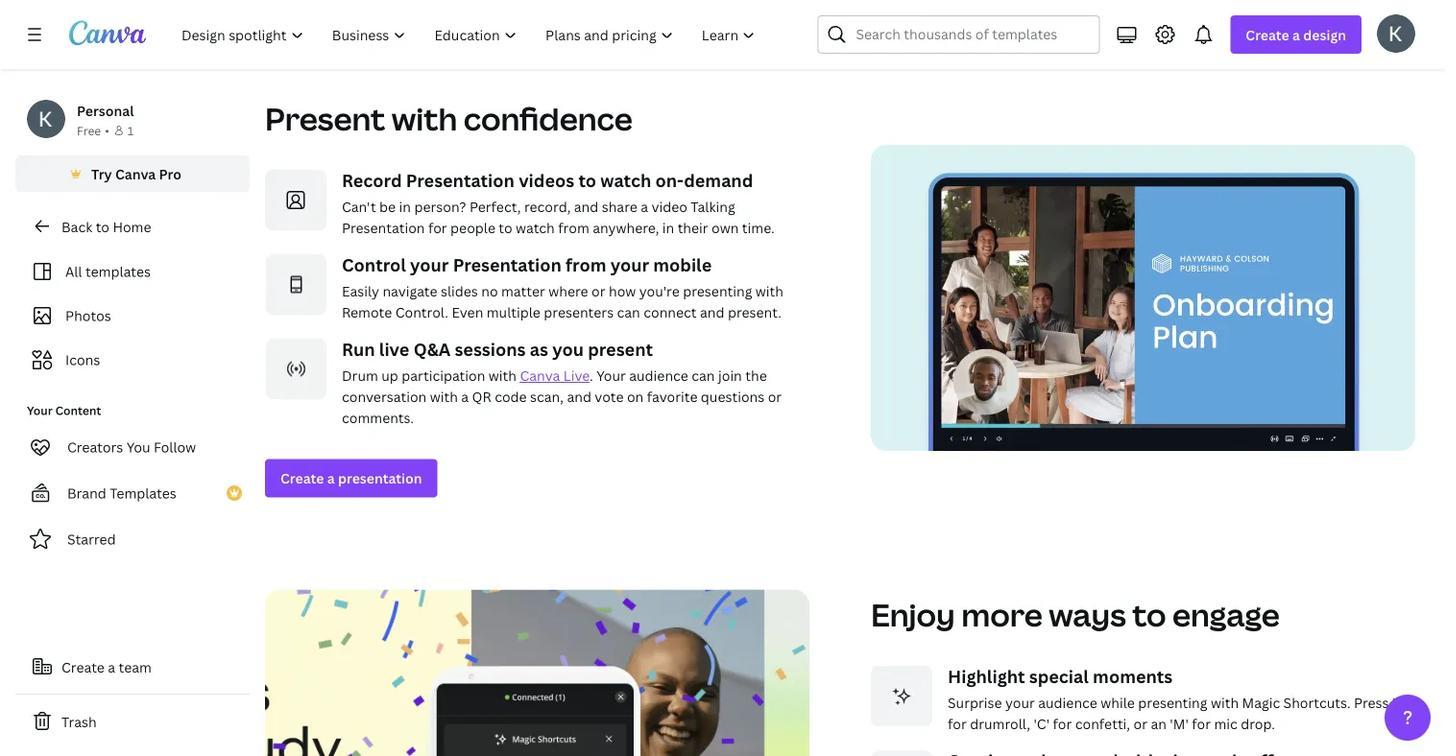 Task type: vqa. For each thing, say whether or not it's contained in the screenshot.
the bottommost Canva
yes



Task type: describe. For each thing, give the bounding box(es) containing it.
audience inside highlight special moments surprise your audience while presenting with magic shortcuts. press 'd' for drumroll, 'c' for confetti, or an 'm' for mic drop.
[[1039, 694, 1098, 713]]

0 horizontal spatial your
[[410, 254, 449, 277]]

1
[[128, 122, 134, 138]]

brand templates link
[[15, 475, 250, 513]]

your content
[[27, 403, 101, 419]]

sessions
[[455, 338, 526, 362]]

with inside the '. your audience can join the conversation with a qr code scan, and vote on favorite questions or comments.'
[[430, 388, 458, 406]]

and inside control your presentation from your mobile easily navigate slides no matter where or how you're presenting with remote control. even multiple presenters can connect and present.
[[700, 304, 725, 322]]

up
[[382, 367, 399, 385]]

slides
[[441, 283, 478, 301]]

photos link
[[27, 298, 238, 334]]

easily
[[342, 283, 379, 301]]

drum
[[342, 367, 378, 385]]

templates
[[85, 263, 151, 281]]

join
[[719, 367, 742, 385]]

to right back
[[96, 218, 109, 236]]

shortcuts.
[[1284, 694, 1351, 713]]

present.
[[728, 304, 782, 322]]

control your presentation from your mobile image
[[265, 254, 327, 316]]

free •
[[77, 122, 109, 138]]

or inside the '. your audience can join the conversation with a qr code scan, and vote on favorite questions or comments.'
[[768, 388, 782, 406]]

brand
[[67, 485, 106, 503]]

photos
[[65, 307, 111, 325]]

back to home link
[[15, 207, 250, 246]]

video
[[652, 198, 688, 216]]

creators
[[67, 439, 123, 457]]

how
[[609, 283, 636, 301]]

live
[[379, 338, 410, 362]]

'm'
[[1170, 715, 1189, 734]]

0 horizontal spatial watch
[[516, 219, 555, 237]]

0 vertical spatial watch
[[601, 169, 652, 193]]

0 vertical spatial presentation
[[406, 169, 515, 193]]

create for create a presentation
[[280, 470, 324, 488]]

surprise
[[948, 694, 1002, 713]]

presenting inside highlight special moments surprise your audience while presenting with magic shortcuts. press 'd' for drumroll, 'c' for confetti, or an 'm' for mic drop.
[[1139, 694, 1208, 713]]

multiple
[[487, 304, 541, 322]]

for down surprise on the bottom right of page
[[948, 715, 967, 734]]

run
[[342, 338, 375, 362]]

presentation
[[338, 470, 422, 488]]

confidence
[[464, 98, 633, 139]]

more
[[962, 594, 1043, 636]]

create a team
[[61, 658, 152, 677]]

'c'
[[1034, 715, 1050, 734]]

top level navigation element
[[169, 15, 772, 54]]

matter
[[501, 283, 545, 301]]

to right videos
[[579, 169, 597, 193]]

create a presentation link
[[265, 460, 438, 498]]

on-
[[656, 169, 684, 193]]

.
[[590, 367, 593, 385]]

moments
[[1093, 665, 1173, 689]]

the
[[746, 367, 767, 385]]

1 vertical spatial your
[[27, 403, 53, 419]]

'd'
[[1393, 694, 1409, 713]]

while
[[1101, 694, 1135, 713]]

code
[[495, 388, 527, 406]]

time.
[[742, 219, 775, 237]]

you
[[553, 338, 584, 362]]

a inside the '. your audience can join the conversation with a qr code scan, and vote on favorite questions or comments.'
[[461, 388, 469, 406]]

your inside the '. your audience can join the conversation with a qr code scan, and vote on favorite questions or comments.'
[[597, 367, 626, 385]]

canva inside button
[[115, 165, 156, 183]]

pro
[[159, 165, 181, 183]]

highlight special moments image
[[871, 666, 933, 727]]

present
[[265, 98, 385, 139]]

drumroll,
[[970, 715, 1031, 734]]

•
[[105, 122, 109, 138]]

preview of remote control feature on canva presentations image
[[265, 590, 810, 757]]

record
[[342, 169, 402, 193]]

with up code in the left of the page
[[489, 367, 517, 385]]

create for create a design
[[1246, 25, 1290, 44]]

present with confidence
[[265, 98, 633, 139]]

or inside highlight special moments surprise your audience while presenting with magic shortcuts. press 'd' for drumroll, 'c' for confetti, or an 'm' for mic drop.
[[1134, 715, 1148, 734]]

you're
[[639, 283, 680, 301]]

can't
[[342, 198, 376, 216]]

1 vertical spatial canva
[[520, 367, 560, 385]]

run live q&a sessions as you present
[[342, 338, 653, 362]]

and inside record presentation videos to watch on-demand can't be in person? perfect, record, and share a video talking presentation for people to watch from anywhere, in their own time.
[[574, 198, 599, 216]]

create a design
[[1246, 25, 1347, 44]]

run live q&a sessions as you present image
[[265, 339, 327, 400]]

1 horizontal spatial in
[[663, 219, 675, 237]]

creators you follow
[[67, 439, 196, 457]]

back
[[61, 218, 92, 236]]

record,
[[524, 198, 571, 216]]

with inside control your presentation from your mobile easily navigate slides no matter where or how you're presenting with remote control. even multiple presenters can connect and present.
[[756, 283, 784, 301]]

with inside highlight special moments surprise your audience while presenting with magic shortcuts. press 'd' for drumroll, 'c' for confetti, or an 'm' for mic drop.
[[1211, 694, 1239, 713]]

no
[[481, 283, 498, 301]]

content
[[55, 403, 101, 419]]

live
[[564, 367, 590, 385]]

create a design button
[[1231, 15, 1362, 54]]

control.
[[395, 304, 449, 322]]

demand
[[684, 169, 753, 193]]

for right 'm'
[[1192, 715, 1211, 734]]

present
[[588, 338, 653, 362]]

navigate
[[383, 283, 438, 301]]

create for create a team
[[61, 658, 105, 677]]



Task type: locate. For each thing, give the bounding box(es) containing it.
presenting up "present."
[[683, 283, 753, 301]]

0 vertical spatial or
[[592, 283, 606, 301]]

confetti,
[[1076, 715, 1131, 734]]

1 vertical spatial create
[[280, 470, 324, 488]]

audience up 'favorite'
[[629, 367, 689, 385]]

drum up participation with canva live
[[342, 367, 590, 385]]

1 horizontal spatial create
[[280, 470, 324, 488]]

presentation up the "person?" at the left of page
[[406, 169, 515, 193]]

your up how
[[611, 254, 649, 277]]

1 horizontal spatial audience
[[1039, 694, 1098, 713]]

create
[[1246, 25, 1290, 44], [280, 470, 324, 488], [61, 658, 105, 677]]

free
[[77, 122, 101, 138]]

press
[[1354, 694, 1390, 713]]

audience inside the '. your audience can join the conversation with a qr code scan, and vote on favorite questions or comments.'
[[629, 367, 689, 385]]

create inside dropdown button
[[1246, 25, 1290, 44]]

presenting up 'm'
[[1139, 694, 1208, 713]]

person?
[[414, 198, 466, 216]]

2 horizontal spatial create
[[1246, 25, 1290, 44]]

can inside control your presentation from your mobile easily navigate slides no matter where or how you're presenting with remote control. even multiple presenters can connect and present.
[[617, 304, 641, 322]]

presenters
[[544, 304, 614, 322]]

people
[[451, 219, 496, 237]]

or left an
[[1134, 715, 1148, 734]]

your up navigate
[[410, 254, 449, 277]]

1 horizontal spatial can
[[692, 367, 715, 385]]

and left share
[[574, 198, 599, 216]]

comments.
[[342, 409, 414, 428]]

0 horizontal spatial create
[[61, 658, 105, 677]]

a inside record presentation videos to watch on-demand can't be in person? perfect, record, and share a video talking presentation for people to watch from anywhere, in their own time.
[[641, 198, 648, 216]]

with up "present."
[[756, 283, 784, 301]]

presentation inside control your presentation from your mobile easily navigate slides no matter where or how you're presenting with remote control. even multiple presenters can connect and present.
[[453, 254, 562, 277]]

2 vertical spatial create
[[61, 658, 105, 677]]

or right questions
[[768, 388, 782, 406]]

a inside create a team 'button'
[[108, 658, 115, 677]]

a right share
[[641, 198, 648, 216]]

watch down record,
[[516, 219, 555, 237]]

vote
[[595, 388, 624, 406]]

0 vertical spatial and
[[574, 198, 599, 216]]

watch
[[601, 169, 652, 193], [516, 219, 555, 237]]

1 vertical spatial can
[[692, 367, 715, 385]]

ways
[[1049, 594, 1127, 636]]

your for control
[[611, 254, 649, 277]]

1 horizontal spatial or
[[768, 388, 782, 406]]

scan,
[[530, 388, 564, 406]]

highlight
[[948, 665, 1025, 689]]

to right ways
[[1133, 594, 1167, 636]]

with down the participation
[[430, 388, 458, 406]]

on
[[627, 388, 644, 406]]

their
[[678, 219, 709, 237]]

can inside the '. your audience can join the conversation with a qr code scan, and vote on favorite questions or comments.'
[[692, 367, 715, 385]]

None search field
[[818, 15, 1100, 54]]

for inside record presentation videos to watch on-demand can't be in person? perfect, record, and share a video talking presentation for people to watch from anywhere, in their own time.
[[428, 219, 447, 237]]

. your audience can join the conversation with a qr code scan, and vote on favorite questions or comments.
[[342, 367, 782, 428]]

favorite
[[647, 388, 698, 406]]

0 horizontal spatial canva
[[115, 165, 156, 183]]

special
[[1030, 665, 1089, 689]]

in down video
[[663, 219, 675, 237]]

from up where
[[566, 254, 607, 277]]

0 vertical spatial presenting
[[683, 283, 753, 301]]

from inside record presentation videos to watch on-demand can't be in person? perfect, record, and share a video talking presentation for people to watch from anywhere, in their own time.
[[558, 219, 590, 237]]

your inside highlight special moments surprise your audience while presenting with magic shortcuts. press 'd' for drumroll, 'c' for confetti, or an 'm' for mic drop.
[[1006, 694, 1035, 713]]

trash
[[61, 713, 97, 731]]

and inside the '. your audience can join the conversation with a qr code scan, and vote on favorite questions or comments.'
[[567, 388, 592, 406]]

create left team
[[61, 658, 105, 677]]

trash link
[[15, 703, 250, 742]]

or left how
[[592, 283, 606, 301]]

in
[[399, 198, 411, 216], [663, 219, 675, 237]]

presenting
[[683, 283, 753, 301], [1139, 694, 1208, 713]]

all
[[65, 263, 82, 281]]

remote
[[342, 304, 392, 322]]

perfect,
[[470, 198, 521, 216]]

starred link
[[15, 521, 250, 559]]

1 vertical spatial or
[[768, 388, 782, 406]]

qr
[[472, 388, 492, 406]]

with up mic
[[1211, 694, 1239, 713]]

0 vertical spatial from
[[558, 219, 590, 237]]

watch up share
[[601, 169, 652, 193]]

presentation down be
[[342, 219, 425, 237]]

0 horizontal spatial can
[[617, 304, 641, 322]]

2 vertical spatial presentation
[[453, 254, 562, 277]]

create a team button
[[15, 648, 250, 687]]

0 horizontal spatial in
[[399, 198, 411, 216]]

try canva pro
[[91, 165, 181, 183]]

1 vertical spatial in
[[663, 219, 675, 237]]

2 vertical spatial or
[[1134, 715, 1148, 734]]

control
[[342, 254, 406, 277]]

anywhere,
[[593, 219, 659, 237]]

design
[[1304, 25, 1347, 44]]

1 vertical spatial from
[[566, 254, 607, 277]]

magic
[[1243, 694, 1281, 713]]

a left qr
[[461, 388, 469, 406]]

a left team
[[108, 658, 115, 677]]

drop.
[[1241, 715, 1275, 734]]

a inside the create a presentation link
[[327, 470, 335, 488]]

questions
[[701, 388, 765, 406]]

your up drumroll,
[[1006, 694, 1035, 713]]

can left join
[[692, 367, 715, 385]]

kendall parks image
[[1377, 14, 1416, 53]]

1 vertical spatial audience
[[1039, 694, 1098, 713]]

talking
[[691, 198, 735, 216]]

0 vertical spatial your
[[597, 367, 626, 385]]

and down the live
[[567, 388, 592, 406]]

control your presentation from your mobile easily navigate slides no matter where or how you're presenting with remote control. even multiple presenters can connect and present.
[[342, 254, 784, 322]]

with up record
[[392, 98, 457, 139]]

presentation
[[406, 169, 515, 193], [342, 219, 425, 237], [453, 254, 562, 277]]

create a presentation
[[280, 470, 422, 488]]

in right be
[[399, 198, 411, 216]]

0 vertical spatial can
[[617, 304, 641, 322]]

a left design
[[1293, 25, 1301, 44]]

create left presentation
[[280, 470, 324, 488]]

engage
[[1173, 594, 1280, 636]]

presentation up matter
[[453, 254, 562, 277]]

record presentation videos to watch on-demand image
[[265, 170, 327, 231]]

1 horizontal spatial presenting
[[1139, 694, 1208, 713]]

mic
[[1215, 715, 1238, 734]]

create inside 'button'
[[61, 658, 105, 677]]

canva right try
[[115, 165, 156, 183]]

as
[[530, 338, 548, 362]]

conversation
[[342, 388, 427, 406]]

back to home
[[61, 218, 151, 236]]

1 vertical spatial and
[[700, 304, 725, 322]]

your left content
[[27, 403, 53, 419]]

all templates link
[[27, 254, 238, 290]]

Search search field
[[856, 16, 1088, 53]]

enjoy more ways to engage
[[871, 594, 1280, 636]]

1 horizontal spatial your
[[611, 254, 649, 277]]

canva up the 'scan,'
[[520, 367, 560, 385]]

0 vertical spatial audience
[[629, 367, 689, 385]]

a for presentation
[[327, 470, 335, 488]]

a inside create a design dropdown button
[[1293, 25, 1301, 44]]

1 horizontal spatial canva
[[520, 367, 560, 385]]

audience down special
[[1039, 694, 1098, 713]]

from down record,
[[558, 219, 590, 237]]

videos
[[519, 169, 575, 193]]

0 horizontal spatial presenting
[[683, 283, 753, 301]]

creators you follow link
[[15, 428, 250, 467]]

where
[[549, 283, 588, 301]]

brand templates
[[67, 485, 177, 503]]

highlight special moments surprise your audience while presenting with magic shortcuts. press 'd' for drumroll, 'c' for confetti, or an 'm' for mic drop.
[[948, 665, 1409, 734]]

an
[[1151, 715, 1167, 734]]

2 vertical spatial and
[[567, 388, 592, 406]]

0 vertical spatial in
[[399, 198, 411, 216]]

0 horizontal spatial your
[[27, 403, 53, 419]]

home
[[113, 218, 151, 236]]

or
[[592, 283, 606, 301], [768, 388, 782, 406], [1134, 715, 1148, 734]]

team
[[119, 658, 152, 677]]

your
[[597, 367, 626, 385], [27, 403, 53, 419]]

can down how
[[617, 304, 641, 322]]

1 horizontal spatial watch
[[601, 169, 652, 193]]

canva
[[115, 165, 156, 183], [520, 367, 560, 385]]

1 vertical spatial presenting
[[1139, 694, 1208, 713]]

or inside control your presentation from your mobile easily navigate slides no matter where or how you're presenting with remote control. even multiple presenters can connect and present.
[[592, 283, 606, 301]]

for
[[428, 219, 447, 237], [948, 715, 967, 734], [1053, 715, 1072, 734], [1192, 715, 1211, 734]]

a for design
[[1293, 25, 1301, 44]]

your for highlight
[[1006, 694, 1035, 713]]

0 vertical spatial canva
[[115, 165, 156, 183]]

to down perfect,
[[499, 219, 513, 237]]

1 horizontal spatial your
[[597, 367, 626, 385]]

starred
[[67, 531, 116, 549]]

0 vertical spatial create
[[1246, 25, 1290, 44]]

share
[[602, 198, 638, 216]]

from inside control your presentation from your mobile easily navigate slides no matter where or how you're presenting with remote control. even multiple presenters can connect and present.
[[566, 254, 607, 277]]

for down the "person?" at the left of page
[[428, 219, 447, 237]]

your right .
[[597, 367, 626, 385]]

presenting inside control your presentation from your mobile easily navigate slides no matter where or how you're presenting with remote control. even multiple presenters can connect and present.
[[683, 283, 753, 301]]

audience
[[629, 367, 689, 385], [1039, 694, 1098, 713]]

create left design
[[1246, 25, 1290, 44]]

even
[[452, 304, 483, 322]]

for right 'c'
[[1053, 715, 1072, 734]]

templates
[[110, 485, 177, 503]]

and right connect
[[700, 304, 725, 322]]

canva live link
[[520, 367, 590, 385]]

a left presentation
[[327, 470, 335, 488]]

mobile
[[653, 254, 712, 277]]

try canva pro button
[[15, 156, 250, 192]]

2 horizontal spatial your
[[1006, 694, 1035, 713]]

0 horizontal spatial audience
[[629, 367, 689, 385]]

0 horizontal spatial or
[[592, 283, 606, 301]]

connect
[[644, 304, 697, 322]]

1 vertical spatial presentation
[[342, 219, 425, 237]]

2 horizontal spatial or
[[1134, 715, 1148, 734]]

1 vertical spatial watch
[[516, 219, 555, 237]]

a for team
[[108, 658, 115, 677]]



